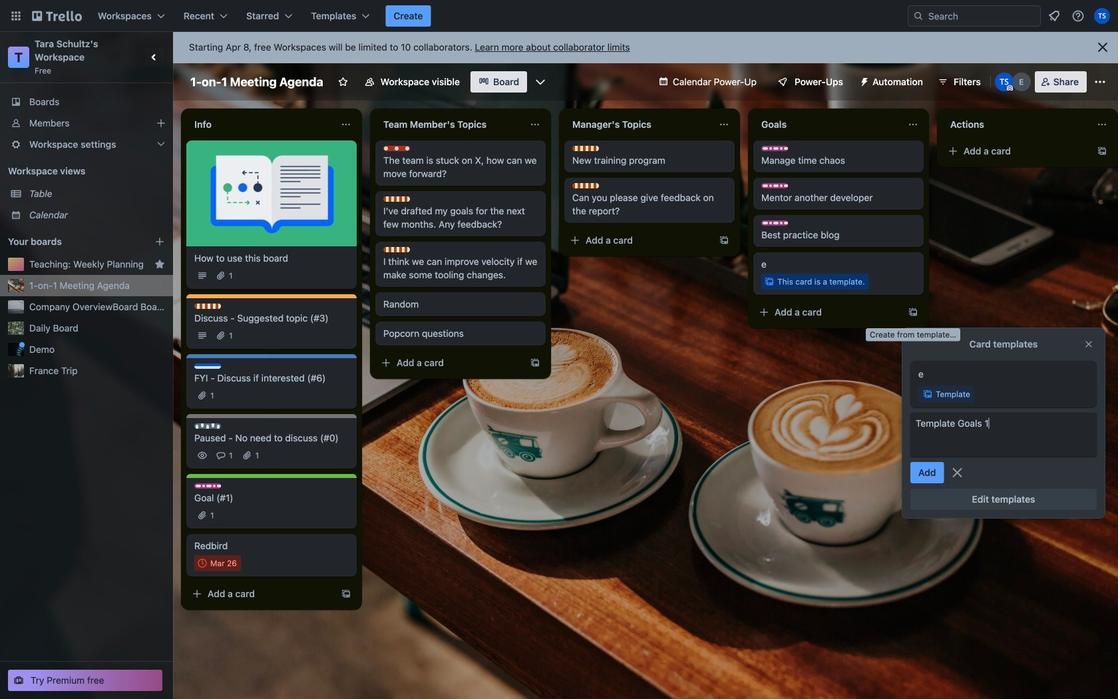 Task type: vqa. For each thing, say whether or not it's contained in the screenshot.
Resource 2 checkbox
no



Task type: locate. For each thing, give the bounding box(es) containing it.
color: red, title: "blocker" element
[[384, 146, 410, 151]]

Template title text field
[[916, 417, 1092, 453]]

color: blue, title: "fyi" element
[[194, 364, 221, 369]]

0 horizontal spatial create from template… image
[[530, 358, 541, 368]]

1 vertical spatial create from template… image
[[341, 589, 352, 599]]

tara schultz (taraschultz7) image
[[1095, 8, 1111, 24], [995, 73, 1014, 91]]

color: pink, title: "goal" element
[[762, 146, 788, 151], [762, 183, 788, 188], [762, 220, 788, 226], [194, 483, 221, 489]]

None text field
[[376, 114, 525, 135], [754, 114, 903, 135], [376, 114, 525, 135], [754, 114, 903, 135]]

this member is an admin of this board. image
[[1007, 85, 1013, 91]]

1 vertical spatial tara schultz (taraschultz7) image
[[995, 73, 1014, 91]]

color: orange, title: "discuss" element
[[573, 146, 599, 151], [573, 183, 599, 188], [384, 196, 410, 202], [384, 247, 410, 252], [194, 304, 221, 309]]

None checkbox
[[194, 555, 241, 571]]

starred icon image
[[154, 259, 165, 270]]

create from template… image
[[1097, 146, 1108, 156], [341, 589, 352, 599]]

0 vertical spatial create from template… image
[[1097, 146, 1108, 156]]

workspace navigation collapse icon image
[[145, 48, 164, 67]]

0 notifications image
[[1047, 8, 1063, 24]]

create from template… image
[[719, 235, 730, 246], [908, 307, 919, 318], [530, 358, 541, 368]]

your boards with 6 items element
[[8, 234, 135, 250]]

None text field
[[186, 114, 336, 135], [565, 114, 714, 135], [943, 114, 1092, 135], [186, 114, 336, 135], [565, 114, 714, 135], [943, 114, 1092, 135]]

tooltip
[[866, 328, 961, 341]]

2 horizontal spatial create from template… image
[[908, 307, 919, 318]]

0 horizontal spatial tara schultz (taraschultz7) image
[[995, 73, 1014, 91]]

0 vertical spatial tara schultz (taraschultz7) image
[[1095, 8, 1111, 24]]

0 horizontal spatial create from template… image
[[341, 589, 352, 599]]

1 horizontal spatial create from template… image
[[719, 235, 730, 246]]

open information menu image
[[1072, 9, 1085, 23]]



Task type: describe. For each thing, give the bounding box(es) containing it.
search image
[[914, 11, 924, 21]]

1 horizontal spatial create from template… image
[[1097, 146, 1108, 156]]

sm image
[[854, 71, 873, 90]]

customize views image
[[534, 75, 547, 89]]

back to home image
[[32, 5, 82, 27]]

star or unstar board image
[[338, 77, 349, 87]]

2 vertical spatial create from template… image
[[530, 358, 541, 368]]

close popover image
[[1084, 339, 1095, 350]]

0 vertical spatial create from template… image
[[719, 235, 730, 246]]

add board image
[[154, 236, 165, 247]]

Board name text field
[[184, 71, 330, 93]]

show menu image
[[1094, 75, 1107, 89]]

1 vertical spatial create from template… image
[[908, 307, 919, 318]]

Search field
[[908, 5, 1042, 27]]

ethanhunt1 (ethanhunt117) image
[[1013, 73, 1031, 91]]

1 horizontal spatial tara schultz (taraschultz7) image
[[1095, 8, 1111, 24]]

color: black, title: "paused" element
[[194, 424, 221, 429]]

primary element
[[0, 0, 1119, 32]]



